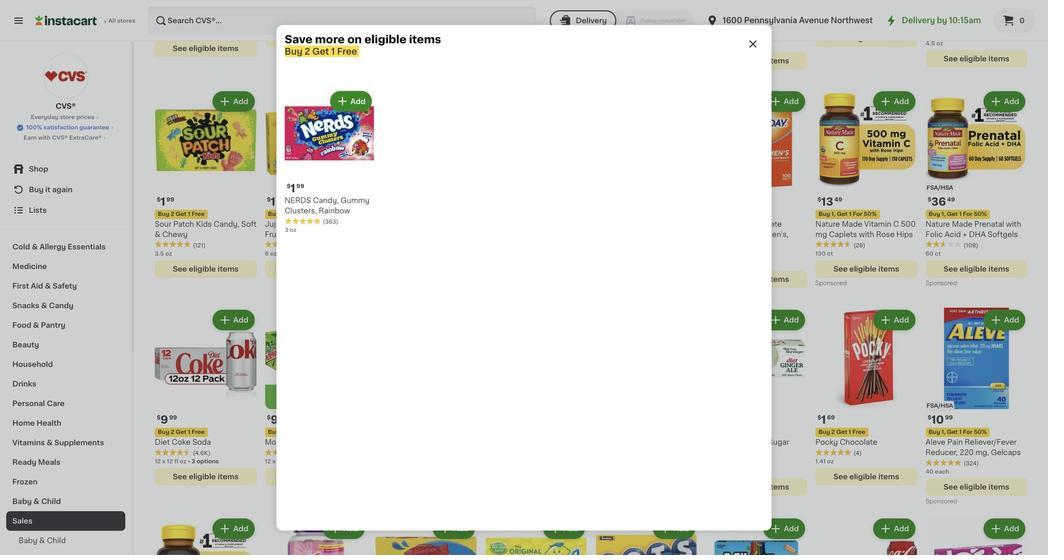 Task type: describe. For each thing, give the bounding box(es) containing it.
see eligible items down (42)
[[944, 55, 1010, 62]]

multivitamin,
[[706, 231, 752, 238]]

cvs® link
[[43, 54, 89, 111]]

oz right '7.5'
[[403, 20, 409, 26]]

1, for 10
[[942, 430, 946, 436]]

one a day multivitamin/multimineral, women's 50+, tablets
[[596, 0, 690, 28]]

oz down sour patch kids candy, soft & chewy
[[165, 251, 172, 257]]

see eligible items down (324)
[[944, 484, 1010, 491]]

1 baby & child link from the top
[[6, 492, 125, 512]]

7.5
[[388, 20, 396, 26]]

2 up the mountain
[[281, 430, 285, 436]]

raisinets
[[155, 0, 188, 7]]

see eligible items down (108)
[[944, 266, 1010, 273]]

1 up sour patch kids candy, soft & chewy
[[161, 196, 165, 207]]

earn with cvs® extracare® link
[[24, 134, 108, 142]]

soft
[[241, 221, 257, 228]]

gelcaps
[[991, 450, 1022, 457]]

$ for mountain dew soda - pack
[[267, 415, 271, 421]]

eligible for see eligible items button below (26)
[[850, 266, 877, 273]]

raisins,
[[226, 0, 254, 7]]

everyday
[[31, 115, 58, 120]]

dry for ginger
[[405, 0, 418, 7]]

free up diet coke soda
[[192, 430, 205, 436]]

6 oz
[[265, 251, 277, 257]]

northwest
[[831, 17, 873, 24]]

ct for 36
[[935, 251, 941, 257]]

drinks
[[12, 381, 36, 388]]

patch
[[173, 221, 194, 228]]

2 up coke
[[171, 430, 174, 436]]

household link
[[6, 355, 125, 375]]

• for diet
[[298, 20, 300, 26]]

1, for 13
[[832, 211, 836, 217]]

(56)
[[744, 22, 756, 28]]

5 oz
[[816, 20, 828, 26]]

jujyfruits
[[265, 221, 299, 228]]

& inside "link"
[[33, 322, 39, 329]]

99 for aleve pain reliever/fever reducer, 220 mg, gelcaps
[[946, 415, 953, 421]]

$ inside the $ 1 buy 2 get 1 free jujyfruits candy, chewy, fruity
[[267, 197, 271, 203]]

oz right 1.41
[[828, 459, 834, 465]]

cvs® logo image
[[43, 54, 89, 99]]

oz down diet coke soda
[[180, 459, 187, 465]]

see eligible items button down northwest
[[816, 29, 918, 47]]

eligible inside save more on eligible items buy 2 get 1 free
[[365, 34, 407, 44]]

eligible for see eligible items button underneath (121)
[[189, 266, 216, 273]]

oz down milk
[[165, 30, 172, 36]]

nerds
[[285, 197, 311, 204]]

see eligible items button down 12 x 12 fl oz • 2 options
[[265, 29, 367, 47]]

on
[[348, 34, 362, 44]]

buy for mountain dew soda - pack
[[268, 430, 280, 436]]

eligible for see eligible items button below (4.6k)
[[189, 474, 216, 481]]

free up kids
[[192, 211, 205, 217]]

see eligible items button down (155)
[[155, 40, 257, 57]]

product group inside buy 2 get 1 free dialog
[[285, 89, 374, 235]]

eligible for see eligible items button underneath 10 x 7.5 fl oz • 3 options
[[409, 35, 436, 42]]

1 up nerds on the left top of the page
[[291, 183, 295, 194]]

everyday store prices
[[31, 115, 95, 120]]

see eligible items down (121)
[[173, 266, 239, 273]]

allergy
[[40, 244, 66, 251]]

pain
[[948, 439, 963, 446]]

raisinets california raisins, milk chocolate
[[155, 0, 254, 18]]

product group containing ★★★★★
[[816, 0, 918, 47]]

sales link
[[6, 512, 125, 532]]

2 3.5 from the top
[[155, 251, 164, 257]]

candy, inside sour patch kids candy, soft & chewy
[[214, 221, 240, 228]]

see for see eligible items button underneath northwest
[[834, 35, 848, 42]]

1 up "mountain dew soda - pack"
[[298, 430, 301, 436]]

see for see eligible items button underneath (42)
[[944, 55, 958, 62]]

day for multivitamin,
[[730, 221, 745, 228]]

kids
[[196, 221, 212, 228]]

1, for 36
[[942, 211, 946, 217]]

rose
[[877, 231, 895, 238]]

meals
[[38, 459, 60, 467]]

+
[[963, 231, 968, 238]]

sugar
[[769, 439, 790, 446]]

10:15am
[[950, 17, 982, 24]]

tablets for one a day complete multivitamin, women's, tablets
[[706, 241, 732, 248]]

$ 9 99 for diet
[[157, 415, 177, 426]]

buy 2 get 1 free for patch
[[158, 211, 205, 217]]

california
[[190, 0, 225, 7]]

prenatal
[[975, 221, 1005, 228]]

fruity
[[265, 231, 286, 238]]

supplements
[[54, 440, 104, 447]]

(4.6k)
[[193, 451, 211, 457]]

product group containing 36
[[926, 89, 1028, 289]]

see eligible items button down (108)
[[926, 260, 1028, 278]]

see eligible items button down (42)
[[926, 50, 1028, 68]]

see eligible items button down (121)
[[155, 260, 257, 278]]

eligible for see eligible items button underneath (42)
[[960, 55, 987, 62]]

soda for dew
[[319, 439, 338, 446]]

fruit
[[995, 10, 1011, 18]]

see eligible items button down 10 x 7.5 fl oz • 3 options
[[375, 29, 477, 47]]

see for see eligible items button under (108)
[[944, 266, 958, 273]]

regenerist
[[504, 0, 544, 7]]

oz down the mountain
[[290, 459, 297, 465]]

pepsi
[[265, 0, 285, 7]]

many in stock
[[716, 41, 757, 46]]

1 left 69
[[822, 415, 827, 426]]

food & pantry
[[12, 322, 65, 329]]

0 vertical spatial 10
[[375, 20, 382, 26]]

0 vertical spatial baby & child
[[12, 499, 61, 506]]

nature for 13
[[816, 221, 841, 228]]

canada for canada dry ginger ale
[[375, 0, 403, 7]]

oz right 5
[[821, 20, 828, 26]]

50% for 36
[[974, 211, 987, 217]]

buy 2 get 1 free dialog
[[277, 25, 772, 531]]

see eligible items down northwest
[[834, 35, 900, 42]]

strawberry
[[926, 10, 966, 18]]

diapers,
[[706, 10, 736, 18]]

vitamin
[[865, 221, 892, 228]]

fragrance-
[[485, 21, 525, 28]]

food
[[12, 322, 31, 329]]

see eligible items down one a day complete multivitamin, women's, tablets
[[724, 276, 790, 283]]

see for see eligible items button below (4)
[[834, 474, 848, 481]]

get inside the $ 1 buy 2 get 1 free jujyfruits candy, chewy, fruity
[[286, 211, 297, 217]]

eligible for see eligible items button under (108)
[[960, 266, 987, 273]]

face
[[485, 10, 503, 18]]

vitamins & supplements
[[12, 440, 104, 447]]

personal care
[[12, 400, 65, 408]]

1 up nature made vitamin c 500 mg caplets with rose hips
[[850, 211, 852, 217]]

x for 12 x 12 fl oz
[[272, 459, 276, 465]]

olay regenerist ultra rich face moisturizer, fragrance-free
[[485, 0, 581, 28]]

$ for diet coke soda
[[157, 415, 161, 421]]

service type group
[[550, 10, 694, 31]]

candy
[[49, 302, 74, 310]]

folic
[[926, 231, 943, 238]]

2 up patch
[[171, 211, 174, 217]]

nature for 36
[[926, 221, 951, 228]]

40 each
[[926, 470, 950, 475]]

straws,
[[969, 0, 996, 7]]

1 3.5 from the top
[[155, 30, 164, 36]]

care
[[47, 400, 65, 408]]

see eligible items down (4)
[[834, 474, 900, 481]]

1 vertical spatial 10
[[932, 415, 944, 426]]

made for 36
[[953, 221, 973, 228]]

delivery by 10:15am
[[902, 17, 982, 24]]

buy inside buy it again 'link'
[[29, 186, 44, 194]]

eligible for see eligible items button under one a day complete multivitamin, women's, tablets
[[740, 276, 767, 283]]

0 button
[[994, 8, 1036, 33]]

• for dry
[[411, 20, 413, 26]]

delivery button
[[550, 10, 616, 31]]

free inside the $ 1 buy 2 get 1 free jujyfruits candy, chewy, fruity
[[302, 211, 315, 217]]

free up pocky   chocolate
[[853, 430, 866, 436]]

$ 13 49
[[818, 196, 843, 207]]

see eligible items button down one a day complete multivitamin, women's, tablets
[[706, 271, 808, 288]]

with inside nature made vitamin c 500 mg caplets with rose hips
[[859, 231, 875, 238]]

options for cola
[[307, 20, 329, 26]]

500
[[901, 221, 916, 228]]

fl for 12 x 12 fl oz
[[285, 459, 289, 465]]

see eligible items button down (4.6k)
[[155, 469, 257, 486]]

chewy inside 'sour punch straws, strawberry chewy fruit candy, movie tray'
[[968, 10, 993, 18]]

see eligible items down canada dry zero sugar ginger ale
[[724, 484, 790, 491]]

sponsored badge image for 10
[[926, 499, 957, 505]]

zero
[[751, 439, 767, 446]]

frozen
[[12, 479, 38, 486]]

eligible for see eligible items button under canada dry zero sugar ginger ale
[[740, 484, 767, 491]]

buy 1, get 1 for 50% for 10
[[929, 430, 987, 436]]

see eligible items button down (4)
[[816, 469, 918, 486]]

household
[[12, 361, 53, 368]]

see eligible items button down (324)
[[926, 479, 1028, 496]]

get for nature made vitamin c 500 mg caplets with rose hips
[[837, 211, 848, 217]]

0 horizontal spatial options
[[197, 459, 219, 465]]

oz up 'save'
[[290, 20, 297, 26]]

product group containing 10
[[926, 308, 1028, 508]]

product group containing 13
[[816, 89, 918, 289]]

get for aleve pain reliever/fever reducer, 220 mg, gelcaps
[[948, 430, 958, 436]]

options for ginger
[[420, 20, 442, 26]]

free up dew
[[302, 430, 315, 436]]

guarantee
[[79, 125, 109, 131]]

with inside nature made prenatal with folic acid + dha softgels
[[1007, 221, 1022, 228]]

fsa/hsa for 36
[[927, 185, 954, 191]]

tablets for one a day multivitamin/multimineral, women's 50+, tablets
[[648, 21, 675, 28]]

buy for sour patch kids candy, soft & chewy
[[158, 211, 169, 217]]

gummy
[[341, 197, 370, 204]]

oz right the "6"
[[270, 251, 277, 257]]

-
[[340, 439, 343, 446]]

9 for mountain
[[271, 415, 278, 426]]

by
[[937, 17, 948, 24]]

safety
[[53, 283, 77, 290]]

baby inside huggies snug & dry baby diapers, size 2 (12-18 lbs)
[[781, 0, 800, 7]]

ct for 13
[[828, 251, 834, 257]]

chewy,
[[329, 221, 356, 228]]

huggies snug & dry baby diapers, size 2 (12-18 lbs)
[[706, 0, 800, 18]]

reducer,
[[926, 450, 958, 457]]

buy for nature made prenatal with folic acid + dha softgels
[[929, 211, 941, 217]]

sour patch kids candy, soft & chewy
[[155, 221, 257, 238]]

$ inside buy 2 get 1 free dialog
[[287, 184, 291, 189]]

lists
[[29, 207, 47, 214]]

vitamins
[[12, 440, 45, 447]]

delivery by 10:15am link
[[886, 14, 982, 27]]

see eligible items down (4.6k)
[[173, 474, 239, 481]]

fsa/hsa for 10
[[927, 404, 954, 409]]

see eligible items button down (26)
[[816, 260, 918, 278]]

3 inside buy 2 get 1 free dialog
[[285, 227, 289, 233]]

free inside olay regenerist ultra rich face moisturizer, fragrance-free
[[525, 21, 541, 28]]

see eligible items down (26)
[[834, 266, 900, 273]]

1 up nature made prenatal with folic acid + dha softgels
[[960, 211, 962, 217]]

see eligible items down (155)
[[173, 45, 239, 52]]

all stores
[[108, 18, 136, 24]]

& inside sour patch kids candy, soft & chewy
[[155, 231, 161, 238]]

fl for 12 x 12 fl oz • 3 options
[[174, 459, 178, 465]]

product group containing huggies snug & dry baby diapers, size 2 (12-18 lbs)
[[706, 0, 808, 81]]

essentials
[[68, 244, 106, 251]]

home
[[12, 420, 35, 427]]

tray
[[978, 21, 993, 28]]

1 vertical spatial baby
[[12, 499, 32, 506]]

$ 1 69
[[818, 415, 835, 426]]

snug
[[738, 0, 756, 7]]

1 up diet coke soda
[[188, 430, 190, 436]]

1 down nerds on the left top of the page
[[298, 211, 301, 217]]

in
[[734, 41, 739, 46]]

dry for zero
[[736, 439, 749, 446]]

36
[[932, 196, 947, 207]]

dha
[[970, 231, 986, 238]]

130
[[816, 251, 826, 257]]

1 up patch
[[188, 211, 190, 217]]

canada for canada dry zero sugar ginger ale
[[706, 439, 734, 446]]



Task type: vqa. For each thing, say whether or not it's contained in the screenshot.
Buy 1, Get 1 For 50% for 13
yes



Task type: locate. For each thing, give the bounding box(es) containing it.
baby & child link down ready meals link
[[6, 492, 125, 512]]

1 horizontal spatial ale
[[732, 450, 744, 457]]

options down (2.41k)
[[420, 20, 442, 26]]

3 for 10 x 7.5 fl oz • 3 options
[[415, 20, 418, 26]]

1 horizontal spatial diet
[[287, 0, 302, 7]]

49 for 13
[[835, 197, 843, 203]]

1 horizontal spatial canada
[[706, 439, 734, 446]]

candy, left soft
[[214, 221, 240, 228]]

1 horizontal spatial $ 1 99
[[287, 183, 304, 194]]

dry inside canada dry zero sugar ginger ale
[[736, 439, 749, 446]]

1 vertical spatial diet
[[155, 439, 170, 446]]

2 inside huggies snug & dry baby diapers, size 2 (12-18 lbs)
[[754, 10, 759, 18]]

1 horizontal spatial tablets
[[706, 241, 732, 248]]

$ 9 99 for mountain
[[267, 415, 287, 426]]

aleve pain reliever/fever reducer, 220 mg, gelcaps
[[926, 439, 1022, 457]]

cvs® up store
[[56, 103, 76, 110]]

ale down $9.99 element
[[732, 450, 744, 457]]

99 for mountain dew soda - pack
[[279, 415, 287, 421]]

diet left coke
[[155, 439, 170, 446]]

0 vertical spatial ginger
[[420, 0, 444, 7]]

1 horizontal spatial one
[[706, 221, 721, 228]]

$ inside $ 36 49
[[928, 197, 932, 203]]

mg
[[816, 231, 828, 238]]

100% satisfaction guarantee button
[[16, 122, 116, 132]]

baby up lbs)
[[781, 0, 800, 7]]

day for women's
[[620, 0, 634, 7]]

1 inside save more on eligible items buy 2 get 1 free
[[331, 47, 335, 55]]

buy inside the $ 1 buy 2 get 1 free jujyfruits candy, chewy, fruity
[[268, 211, 280, 217]]

1 horizontal spatial dry
[[736, 439, 749, 446]]

0 vertical spatial one
[[596, 0, 611, 7]]

99 inside buy 2 get 1 free dialog
[[297, 184, 304, 189]]

snacks
[[12, 302, 39, 310]]

1 horizontal spatial 10
[[932, 415, 944, 426]]

10 up 'aleve'
[[932, 415, 944, 426]]

2 ct from the left
[[935, 251, 941, 257]]

day up service type group
[[620, 0, 634, 7]]

sour inside 'sour punch straws, strawberry chewy fruit candy, movie tray'
[[926, 0, 943, 7]]

49
[[835, 197, 843, 203], [948, 197, 956, 203]]

99 up nerds on the left top of the page
[[297, 184, 304, 189]]

1 horizontal spatial •
[[298, 20, 300, 26]]

0 vertical spatial fsa/hsa
[[927, 185, 954, 191]]

2 made from the left
[[953, 221, 973, 228]]

•
[[298, 20, 300, 26], [411, 20, 413, 26], [188, 459, 190, 465]]

1 ct from the left
[[828, 251, 834, 257]]

eligible for see eligible items button below (155)
[[189, 45, 216, 52]]

pennsylvania
[[745, 17, 798, 24]]

diet inside product group
[[287, 0, 302, 7]]

day up multivitamin,
[[730, 221, 745, 228]]

sour for sour punch straws, strawberry chewy fruit candy, movie tray
[[926, 0, 943, 7]]

(42)
[[964, 33, 976, 38]]

oz inside buy 2 get 1 free dialog
[[290, 227, 297, 233]]

see for see eligible items button underneath the stock
[[724, 57, 738, 65]]

1 horizontal spatial with
[[859, 231, 875, 238]]

(121)
[[193, 243, 206, 248]]

see
[[283, 35, 297, 42], [393, 35, 407, 42], [834, 35, 848, 42], [173, 45, 187, 52], [944, 55, 958, 62], [724, 57, 738, 65], [173, 266, 187, 273], [834, 266, 848, 273], [944, 266, 958, 273], [724, 276, 738, 283], [173, 474, 187, 481], [834, 474, 848, 481], [724, 484, 738, 491], [944, 484, 958, 491]]

0 vertical spatial canada
[[375, 0, 403, 7]]

x for 12 x 12 fl oz • 3 options
[[162, 459, 166, 465]]

0 vertical spatial day
[[620, 0, 634, 7]]

50% for 13
[[864, 211, 877, 217]]

made for 13
[[842, 221, 863, 228]]

diet
[[287, 0, 302, 7], [155, 439, 170, 446]]

1 vertical spatial ginger
[[706, 450, 730, 457]]

fl for 12 x 12 fl oz • 2 options
[[285, 20, 289, 26]]

0 horizontal spatial one
[[596, 0, 611, 7]]

one
[[596, 0, 611, 7], [706, 221, 721, 228]]

1 horizontal spatial sour
[[926, 0, 943, 7]]

$12.49 element
[[706, 195, 808, 209]]

hips
[[897, 231, 914, 238]]

1 horizontal spatial chocolate
[[840, 439, 878, 446]]

sales
[[12, 518, 33, 525]]

1 up pocky   chocolate
[[849, 430, 852, 436]]

cvs®
[[56, 103, 76, 110], [52, 135, 68, 141]]

40
[[926, 470, 934, 475]]

get
[[312, 47, 329, 55], [176, 211, 187, 217], [286, 211, 297, 217], [837, 211, 848, 217], [948, 211, 958, 217], [176, 430, 187, 436], [286, 430, 297, 436], [837, 430, 848, 436], [948, 430, 958, 436]]

1 vertical spatial fsa/hsa
[[927, 404, 954, 409]]

snacks & candy
[[12, 302, 74, 310]]

with
[[38, 135, 51, 141], [1007, 221, 1022, 228], [859, 231, 875, 238]]

0 horizontal spatial canada
[[375, 0, 403, 7]]

sponsored badge image for 13
[[816, 281, 847, 287]]

$ inside the $ 1 69
[[818, 415, 822, 421]]

ready meals link
[[6, 453, 125, 473]]

0 vertical spatial sour
[[926, 0, 943, 7]]

chocolate up (155)
[[171, 10, 209, 18]]

$ 1 buy 2 get 1 free jujyfruits candy, chewy, fruity
[[265, 196, 356, 238]]

1 vertical spatial day
[[730, 221, 745, 228]]

$ inside $ 13 49
[[818, 197, 822, 203]]

chocolate
[[171, 10, 209, 18], [840, 439, 878, 446]]

eligible for see eligible items button under 12 x 12 fl oz • 2 options
[[299, 35, 326, 42]]

eligible for see eligible items button below (4)
[[850, 474, 877, 481]]

a
[[613, 0, 618, 7], [723, 221, 728, 228]]

$ 1 99 inside buy 2 get 1 free dialog
[[287, 183, 304, 194]]

chocolate up (4)
[[840, 439, 878, 446]]

1 vertical spatial chewy
[[162, 231, 188, 238]]

see eligible items button
[[265, 29, 367, 47], [375, 29, 477, 47], [816, 29, 918, 47], [155, 40, 257, 57], [926, 50, 1028, 68], [706, 52, 808, 70], [155, 260, 257, 278], [816, 260, 918, 278], [926, 260, 1028, 278], [706, 271, 808, 288], [155, 469, 257, 486], [816, 469, 918, 486], [706, 479, 808, 496], [926, 479, 1028, 496]]

$ for sour patch kids candy, soft & chewy
[[157, 197, 161, 203]]

1 vertical spatial 3.5
[[155, 251, 164, 257]]

canada inside product group
[[375, 0, 403, 7]]

food & pantry link
[[6, 316, 125, 335]]

buy down 13
[[819, 211, 831, 217]]

tablets inside one a day multivitamin/multimineral, women's 50+, tablets
[[648, 21, 675, 28]]

child down 'frozen' link
[[41, 499, 61, 506]]

buy for nature made vitamin c 500 mg caplets with rose hips
[[819, 211, 831, 217]]

100% satisfaction guarantee
[[26, 125, 109, 131]]

0 horizontal spatial soda
[[193, 439, 211, 446]]

$ 1 99 for buy
[[157, 196, 174, 207]]

49 inside $ 36 49
[[948, 197, 956, 203]]

0 horizontal spatial ct
[[828, 251, 834, 257]]

$ inside $ 10 99
[[928, 415, 932, 421]]

1 up pain
[[960, 430, 962, 436]]

see for see eligible items button under one a day complete multivitamin, women's, tablets
[[724, 276, 738, 283]]

1 $ 9 99 from the left
[[157, 415, 177, 426]]

2 $ 9 99 from the left
[[267, 415, 287, 426]]

(12-
[[761, 10, 774, 18]]

eligible down canada dry zero sugar ginger ale
[[740, 484, 767, 491]]

eligible down (324)
[[960, 484, 987, 491]]

candy, down strawberry
[[926, 21, 952, 28]]

$ for pocky   chocolate
[[818, 415, 822, 421]]

see for see eligible items button underneath (324)
[[944, 484, 958, 491]]

1 vertical spatial baby & child
[[19, 538, 66, 545]]

(2.41k)
[[413, 12, 433, 18]]

eligible down (121)
[[189, 266, 216, 273]]

0 vertical spatial $ 1 99
[[287, 183, 304, 194]]

get for diet coke soda
[[176, 430, 187, 436]]

1 3.5 oz from the top
[[155, 30, 172, 36]]

buy 1, get 1 for 50% for 36
[[929, 211, 987, 217]]

5
[[816, 20, 820, 26]]

99 for sour patch kids candy, soft & chewy
[[166, 197, 174, 203]]

delivery left 'by'
[[902, 17, 936, 24]]

eligible
[[365, 34, 407, 44], [299, 35, 326, 42], [409, 35, 436, 42], [850, 35, 877, 42], [189, 45, 216, 52], [960, 55, 987, 62], [740, 57, 767, 65], [189, 266, 216, 273], [850, 266, 877, 273], [960, 266, 987, 273], [740, 276, 767, 283], [189, 474, 216, 481], [850, 474, 877, 481], [740, 484, 767, 491], [960, 484, 987, 491]]

$ for nature made vitamin c 500 mg caplets with rose hips
[[818, 197, 822, 203]]

mg,
[[976, 450, 990, 457]]

2 3.5 oz from the top
[[155, 251, 172, 257]]

None search field
[[148, 6, 537, 35]]

each
[[935, 470, 950, 475]]

see for see eligible items button below (26)
[[834, 266, 848, 273]]

0 horizontal spatial •
[[188, 459, 190, 465]]

2 down (36)
[[302, 20, 305, 26]]

1 vertical spatial 3.5 oz
[[155, 251, 172, 257]]

child down sales link
[[47, 538, 66, 545]]

get for mountain dew soda - pack
[[286, 430, 297, 436]]

coke
[[172, 439, 191, 446]]

sour for sour patch kids candy, soft & chewy
[[155, 221, 172, 228]]

0 horizontal spatial diet
[[155, 439, 170, 446]]

1 horizontal spatial made
[[953, 221, 973, 228]]

sponsored badge image down each
[[926, 499, 957, 505]]

49 right 13
[[835, 197, 843, 203]]

1 vertical spatial with
[[1007, 221, 1022, 228]]

buy inside save more on eligible items buy 2 get 1 free
[[285, 47, 303, 55]]

mountain
[[265, 439, 299, 446]]

save
[[285, 34, 313, 44]]

nature inside nature made prenatal with folic acid + dha softgels
[[926, 221, 951, 228]]

ginger inside canada dry zero sugar ginger ale
[[706, 450, 730, 457]]

1 vertical spatial ale
[[732, 450, 744, 457]]

0 vertical spatial chocolate
[[171, 10, 209, 18]]

soda for coke
[[193, 439, 211, 446]]

olay regenerist ultra rich face moisturizer, fragrance-free button
[[485, 0, 587, 48]]

1 fsa/hsa from the top
[[927, 185, 954, 191]]

2 inside save more on eligible items buy 2 get 1 free
[[305, 47, 310, 55]]

dew
[[301, 439, 317, 446]]

one inside one a day complete multivitamin, women's, tablets
[[706, 221, 721, 228]]

day inside one a day multivitamin/multimineral, women's 50+, tablets
[[620, 0, 634, 7]]

50%
[[864, 211, 877, 217], [974, 211, 987, 217], [974, 430, 987, 436]]

1 9 from the left
[[161, 415, 168, 426]]

see for see eligible items button under 12 x 12 fl oz • 2 options
[[283, 35, 297, 42]]

delivery for delivery
[[576, 17, 607, 24]]

tablets down multivitamin/multimineral,
[[648, 21, 675, 28]]

2 vertical spatial 3
[[192, 459, 195, 465]]

0 horizontal spatial ale
[[446, 0, 458, 7]]

2 vertical spatial baby
[[19, 538, 37, 545]]

1 vertical spatial a
[[723, 221, 728, 228]]

$ 1 99 for nerds
[[287, 183, 304, 194]]

3 for 12 x 12 fl oz • 3 options
[[192, 459, 195, 465]]

prices
[[76, 115, 95, 120]]

0 horizontal spatial $ 1 99
[[157, 196, 174, 207]]

0 vertical spatial a
[[613, 0, 618, 7]]

tablets inside one a day complete multivitamin, women's, tablets
[[706, 241, 732, 248]]

0 horizontal spatial 9
[[161, 415, 168, 426]]

see eligible items down the stock
[[724, 57, 790, 65]]

0 vertical spatial baby
[[781, 0, 800, 7]]

buy 2 get 1 free up patch
[[158, 211, 205, 217]]

0 vertical spatial ale
[[446, 0, 458, 7]]

a for one a day complete multivitamin, women's, tablets
[[723, 221, 728, 228]]

3.5 oz down sour patch kids candy, soft & chewy
[[155, 251, 172, 257]]

1 horizontal spatial chewy
[[968, 10, 993, 18]]

9
[[161, 415, 168, 426], [271, 415, 278, 426]]

0 horizontal spatial $ 9 99
[[157, 415, 177, 426]]

0 horizontal spatial sour
[[155, 221, 172, 228]]

cold & allergy essentials
[[12, 244, 106, 251]]

1 vertical spatial cvs®
[[52, 135, 68, 141]]

buy 1, get 1 for 50% up caplets
[[819, 211, 877, 217]]

buy up jujyfruits at top left
[[268, 211, 280, 217]]

99 inside $ 10 99
[[946, 415, 953, 421]]

get down $ 13 49 in the right of the page
[[837, 211, 848, 217]]

&
[[758, 0, 764, 7], [155, 231, 161, 238], [32, 244, 38, 251], [45, 283, 51, 290], [41, 302, 47, 310], [33, 322, 39, 329], [47, 440, 53, 447], [33, 499, 39, 506], [39, 538, 45, 545]]

1 horizontal spatial nature
[[926, 221, 951, 228]]

vitamins & supplements link
[[6, 434, 125, 453]]

0 horizontal spatial nature
[[816, 221, 841, 228]]

nature made vitamin c 500 mg caplets with rose hips
[[816, 221, 916, 238]]

1 nature from the left
[[816, 221, 841, 228]]

sour inside sour patch kids candy, soft & chewy
[[155, 221, 172, 228]]

buy up pocky
[[819, 430, 831, 436]]

day inside one a day complete multivitamin, women's, tablets
[[730, 221, 745, 228]]

2 up pocky
[[832, 430, 835, 436]]

2 nature from the left
[[926, 221, 951, 228]]

see down multivitamin,
[[724, 276, 738, 283]]

1 horizontal spatial ct
[[935, 251, 941, 257]]

for for 36
[[964, 211, 973, 217]]

x down diet coke soda
[[162, 459, 166, 465]]

see for see eligible items button underneath 10 x 7.5 fl oz • 3 options
[[393, 35, 407, 42]]

one for one a day multivitamin/multimineral, women's 50+, tablets
[[596, 0, 611, 7]]

get up the mountain
[[286, 430, 297, 436]]

for for 13
[[853, 211, 863, 217]]

ginger down $9.99 element
[[706, 450, 730, 457]]

2 9 from the left
[[271, 415, 278, 426]]

with inside 'link'
[[38, 135, 51, 141]]

delivery inside button
[[576, 17, 607, 24]]

0 vertical spatial 3.5 oz
[[155, 30, 172, 36]]

1 vertical spatial tablets
[[706, 241, 732, 248]]

0 horizontal spatial with
[[38, 135, 51, 141]]

baby & child down frozen
[[12, 499, 61, 506]]

0 horizontal spatial ginger
[[420, 0, 444, 7]]

chewy down patch
[[162, 231, 188, 238]]

49 for 36
[[948, 197, 956, 203]]

2 vertical spatial with
[[859, 231, 875, 238]]

1 horizontal spatial 49
[[948, 197, 956, 203]]

delivery for delivery by 10:15am
[[902, 17, 936, 24]]

1 vertical spatial $ 1 99
[[157, 196, 174, 207]]

items inside save more on eligible items buy 2 get 1 free
[[409, 34, 441, 44]]

oz right 4.5
[[937, 41, 944, 46]]

0 vertical spatial chewy
[[968, 10, 993, 18]]

get up jujyfruits at top left
[[286, 211, 297, 217]]

soda up (4.6k)
[[193, 439, 211, 446]]

99 up patch
[[166, 197, 174, 203]]

see eligible items down 12 x 12 fl oz • 2 options
[[283, 35, 349, 42]]

add inside buy 2 get 1 free dialog
[[351, 98, 366, 105]]

a for one a day multivitamin/multimineral, women's 50+, tablets
[[613, 0, 618, 7]]

• down canada dry ginger ale
[[411, 20, 413, 26]]

see eligible items button down canada dry zero sugar ginger ale
[[706, 479, 808, 496]]

buy down 'save'
[[285, 47, 303, 55]]

for for 10
[[964, 430, 973, 436]]

product group containing raisinets california raisins, milk chocolate
[[155, 0, 257, 57]]

punch
[[945, 0, 968, 7]]

1 vertical spatial sour
[[155, 221, 172, 228]]

cvs® inside 'link'
[[52, 135, 68, 141]]

canada dry ginger ale
[[375, 0, 458, 7]]

$ 1 99 up patch
[[157, 196, 174, 207]]

chocolate inside the raisinets california raisins, milk chocolate
[[171, 10, 209, 18]]

0 vertical spatial diet
[[287, 0, 302, 7]]

2 horizontal spatial with
[[1007, 221, 1022, 228]]

made inside nature made prenatal with folic acid + dha softgels
[[953, 221, 973, 228]]

chewy inside sour patch kids candy, soft & chewy
[[162, 231, 188, 238]]

0 vertical spatial child
[[41, 499, 61, 506]]

9 for diet
[[161, 415, 168, 426]]

clusters,
[[285, 207, 317, 215]]

ale
[[446, 0, 458, 7], [732, 450, 744, 457]]

0 horizontal spatial dry
[[405, 0, 418, 7]]

eligible for see eligible items button underneath northwest
[[850, 35, 877, 42]]

free inside save more on eligible items buy 2 get 1 free
[[337, 47, 357, 55]]

0 horizontal spatial chewy
[[162, 231, 188, 238]]

99 up coke
[[169, 415, 177, 421]]

0 horizontal spatial 49
[[835, 197, 843, 203]]

medicine link
[[6, 257, 125, 277]]

cola
[[304, 0, 321, 7]]

0 horizontal spatial day
[[620, 0, 634, 7]]

1600 pennsylvania avenue northwest button
[[707, 6, 873, 35]]

$9.99 element
[[706, 414, 808, 427]]

candy, inside 'sour punch straws, strawberry chewy fruit candy, movie tray'
[[926, 21, 952, 28]]

x down pepsi
[[272, 20, 276, 26]]

soda
[[193, 439, 211, 446], [319, 439, 338, 446]]

0 vertical spatial cvs®
[[56, 103, 76, 110]]

& inside huggies snug & dry baby diapers, size 2 (12-18 lbs)
[[758, 0, 764, 7]]

fsa/hsa up 36
[[927, 185, 954, 191]]

dry inside huggies snug & dry baby diapers, size 2 (12-18 lbs)
[[766, 0, 779, 7]]

2 horizontal spatial •
[[411, 20, 413, 26]]

a inside one a day complete multivitamin, women's, tablets
[[723, 221, 728, 228]]

buy it again
[[29, 186, 73, 194]]

sour up strawberry
[[926, 0, 943, 7]]

1600
[[723, 17, 743, 24]]

x left '7.5'
[[383, 20, 386, 26]]

eligible down (108)
[[960, 266, 987, 273]]

$ for aleve pain reliever/fever reducer, 220 mg, gelcaps
[[928, 415, 932, 421]]

get for nature made prenatal with folic acid + dha softgels
[[948, 211, 958, 217]]

get for sour patch kids candy, soft & chewy
[[176, 211, 187, 217]]

1 vertical spatial child
[[47, 538, 66, 545]]

made
[[842, 221, 863, 228], [953, 221, 973, 228]]

get for pocky   chocolate
[[837, 430, 848, 436]]

moisturizer,
[[505, 10, 547, 18]]

product group containing pepsi diet cola
[[265, 0, 367, 47]]

sour punch straws, strawberry chewy fruit candy, movie tray
[[926, 0, 1011, 28]]

1 vertical spatial chocolate
[[840, 439, 878, 446]]

buy 1, get 1 for 50% for 13
[[819, 211, 877, 217]]

lists link
[[6, 200, 125, 221]]

health
[[37, 420, 61, 427]]

99 for diet coke soda
[[169, 415, 177, 421]]

nature inside nature made vitamin c 500 mg caplets with rose hips
[[816, 221, 841, 228]]

rich
[[565, 0, 581, 7]]

eligible for see eligible items button underneath (324)
[[960, 484, 987, 491]]

eligible for see eligible items button underneath the stock
[[740, 57, 767, 65]]

instacart logo image
[[35, 14, 97, 27]]

canada left the zero at the bottom of page
[[706, 439, 734, 446]]

dry up (12-
[[766, 0, 779, 7]]

for up nature made prenatal with folic acid + dha softgels
[[964, 211, 973, 217]]

ginger inside product group
[[420, 0, 444, 7]]

2 fsa/hsa from the top
[[927, 404, 954, 409]]

women's,
[[754, 231, 789, 238]]

1 horizontal spatial $ 9 99
[[267, 415, 287, 426]]

see eligible items down 10 x 7.5 fl oz • 3 options
[[393, 35, 459, 42]]

get up pocky   chocolate
[[837, 430, 848, 436]]

buy for pocky   chocolate
[[819, 430, 831, 436]]

1 horizontal spatial soda
[[319, 439, 338, 446]]

0 horizontal spatial tablets
[[648, 21, 675, 28]]

0 horizontal spatial a
[[613, 0, 618, 7]]

buy up the mountain
[[268, 430, 280, 436]]

50% for 10
[[974, 430, 987, 436]]

$ 36 49
[[928, 196, 956, 207]]

0 vertical spatial tablets
[[648, 21, 675, 28]]

see down caplets
[[834, 266, 848, 273]]

buy 2 get 1 free for coke
[[158, 430, 205, 436]]

get inside save more on eligible items buy 2 get 1 free
[[312, 47, 329, 55]]

0
[[1020, 17, 1025, 24]]

1 horizontal spatial 9
[[271, 415, 278, 426]]

2 inside the $ 1 buy 2 get 1 free jujyfruits candy, chewy, fruity
[[281, 211, 285, 217]]

0 horizontal spatial 10
[[375, 20, 382, 26]]

sponsored badge image
[[816, 281, 847, 287], [926, 281, 957, 287], [926, 499, 957, 505]]

multivitamin/multimineral,
[[596, 10, 690, 18]]

buy 1, get 1 for 50% down $ 36 49
[[929, 211, 987, 217]]

olay
[[485, 0, 502, 7]]

more
[[315, 34, 345, 44]]

pocky   chocolate
[[816, 439, 878, 446]]

49 right 36
[[948, 197, 956, 203]]

a inside one a day multivitamin/multimineral, women's 50+, tablets
[[613, 0, 618, 7]]

baby & child link down sales
[[6, 532, 125, 551]]

0 horizontal spatial delivery
[[576, 17, 607, 24]]

1 horizontal spatial ginger
[[706, 450, 730, 457]]

many
[[716, 41, 732, 46]]

(36)
[[303, 12, 315, 18]]

0 horizontal spatial made
[[842, 221, 863, 228]]

diet coke soda
[[155, 439, 211, 446]]

2 up jujyfruits at top left
[[281, 211, 285, 217]]

items
[[409, 34, 441, 44], [328, 35, 349, 42], [438, 35, 459, 42], [879, 35, 900, 42], [218, 45, 239, 52], [989, 55, 1010, 62], [769, 57, 790, 65], [218, 266, 239, 273], [879, 266, 900, 273], [989, 266, 1010, 273], [769, 276, 790, 283], [218, 474, 239, 481], [879, 474, 900, 481], [769, 484, 790, 491], [989, 484, 1010, 491]]

1 horizontal spatial 3
[[285, 227, 289, 233]]

1 vertical spatial 3
[[285, 227, 289, 233]]

1, down $ 13 49 in the right of the page
[[832, 211, 836, 217]]

nature up folic
[[926, 221, 951, 228]]

buy for aleve pain reliever/fever reducer, 220 mg, gelcaps
[[929, 430, 941, 436]]

1 made from the left
[[842, 221, 863, 228]]

(324)
[[964, 461, 979, 467]]

1 vertical spatial canada
[[706, 439, 734, 446]]

2 baby & child link from the top
[[6, 532, 125, 551]]

one a day complete multivitamin, women's, tablets button
[[706, 89, 808, 269]]

save more on eligible items buy 2 get 1 free
[[285, 34, 441, 55]]

eligible down '7.5'
[[365, 34, 407, 44]]

acid
[[945, 231, 961, 238]]

0 vertical spatial with
[[38, 135, 51, 141]]

eligible down (4)
[[850, 474, 877, 481]]

60
[[926, 251, 934, 257]]

buy 2 get 1 free for chocolate
[[819, 430, 866, 436]]

buy for diet coke soda
[[158, 430, 169, 436]]

canada inside canada dry zero sugar ginger ale
[[706, 439, 734, 446]]

2 soda from the left
[[319, 439, 338, 446]]

1 horizontal spatial delivery
[[902, 17, 936, 24]]

fsa/hsa up $ 10 99
[[927, 404, 954, 409]]

99 up pain
[[946, 415, 953, 421]]

eligible down one a day complete multivitamin, women's, tablets
[[740, 276, 767, 283]]

ct right 60
[[935, 251, 941, 257]]

1 horizontal spatial day
[[730, 221, 745, 228]]

buy 1, get 1 for 50% up pain
[[929, 430, 987, 436]]

for up nature made vitamin c 500 mg caplets with rose hips
[[853, 211, 863, 217]]

2 49 from the left
[[948, 197, 956, 203]]

buy 2 get 1 free for dew
[[268, 430, 315, 436]]

ale inside canada dry zero sugar ginger ale
[[732, 450, 744, 457]]

see eligible items button down the stock
[[706, 52, 808, 70]]

made inside nature made vitamin c 500 mg caplets with rose hips
[[842, 221, 863, 228]]

1 soda from the left
[[193, 439, 211, 446]]

snacks & candy link
[[6, 296, 125, 316]]

canada
[[375, 0, 403, 7], [706, 439, 734, 446]]

sponsored badge image down 130 ct
[[816, 281, 847, 287]]

ct right 130
[[828, 251, 834, 257]]

see down 1.41 oz
[[834, 474, 848, 481]]

chewy down straws,
[[968, 10, 993, 18]]

fl down coke
[[174, 459, 178, 465]]

sour
[[926, 0, 943, 7], [155, 221, 172, 228]]

buy up sour patch kids candy, soft & chewy
[[158, 211, 169, 217]]

0 horizontal spatial 3
[[192, 459, 195, 465]]

fl for 10 x 7.5 fl oz • 3 options
[[397, 20, 401, 26]]

49 inside $ 13 49
[[835, 197, 843, 203]]

$ for nature made prenatal with folic acid + dha softgels
[[928, 197, 932, 203]]

1 horizontal spatial options
[[307, 20, 329, 26]]

2 horizontal spatial 3
[[415, 20, 418, 26]]

sponsored badge image for 36
[[926, 281, 957, 287]]

$ 9 99 up the mountain
[[267, 415, 287, 426]]

stock
[[740, 41, 757, 46]]

0 vertical spatial 3.5
[[155, 30, 164, 36]]

see for see eligible items button below (155)
[[173, 45, 187, 52]]

aleve
[[926, 439, 946, 446]]

add button inside buy 2 get 1 free dialog
[[331, 92, 371, 110]]

x for 12 x 12 fl oz • 2 options
[[272, 20, 276, 26]]

1 49 from the left
[[835, 197, 843, 203]]

earn with cvs® extracare®
[[24, 135, 102, 141]]

product group containing canada dry ginger ale
[[375, 0, 477, 47]]

1 vertical spatial one
[[706, 221, 721, 228]]

1 horizontal spatial a
[[723, 221, 728, 228]]

one inside one a day multivitamin/multimineral, women's 50+, tablets
[[596, 0, 611, 7]]

candy, inside the $ 1 buy 2 get 1 free jujyfruits candy, chewy, fruity
[[301, 221, 327, 228]]

product group
[[155, 0, 257, 57], [265, 0, 367, 47], [375, 0, 477, 47], [706, 0, 808, 81], [816, 0, 918, 47], [926, 0, 1028, 68], [285, 89, 374, 235], [155, 89, 257, 278], [265, 89, 367, 278], [706, 89, 808, 300], [816, 89, 918, 289], [926, 89, 1028, 289], [155, 308, 257, 486], [265, 308, 367, 486], [706, 308, 808, 496], [816, 308, 918, 486], [926, 308, 1028, 508], [155, 517, 257, 556], [265, 517, 367, 556], [375, 517, 477, 556], [485, 517, 587, 556], [596, 517, 697, 556], [706, 517, 808, 556], [816, 517, 918, 556], [926, 517, 1028, 556]]

personal
[[12, 400, 45, 408]]

beauty
[[12, 342, 39, 349]]

1 up jujyfruits at top left
[[271, 196, 276, 207]]

candy, inside "nerds candy, gummy clusters, rainbow"
[[313, 197, 339, 204]]

made up +
[[953, 221, 973, 228]]

soda left -
[[319, 439, 338, 446]]

2 horizontal spatial options
[[420, 20, 442, 26]]

cvs® down satisfaction
[[52, 135, 68, 141]]

product group containing sour punch straws, strawberry chewy fruit candy, movie tray
[[926, 0, 1028, 68]]

child
[[41, 499, 61, 506], [47, 538, 66, 545]]



